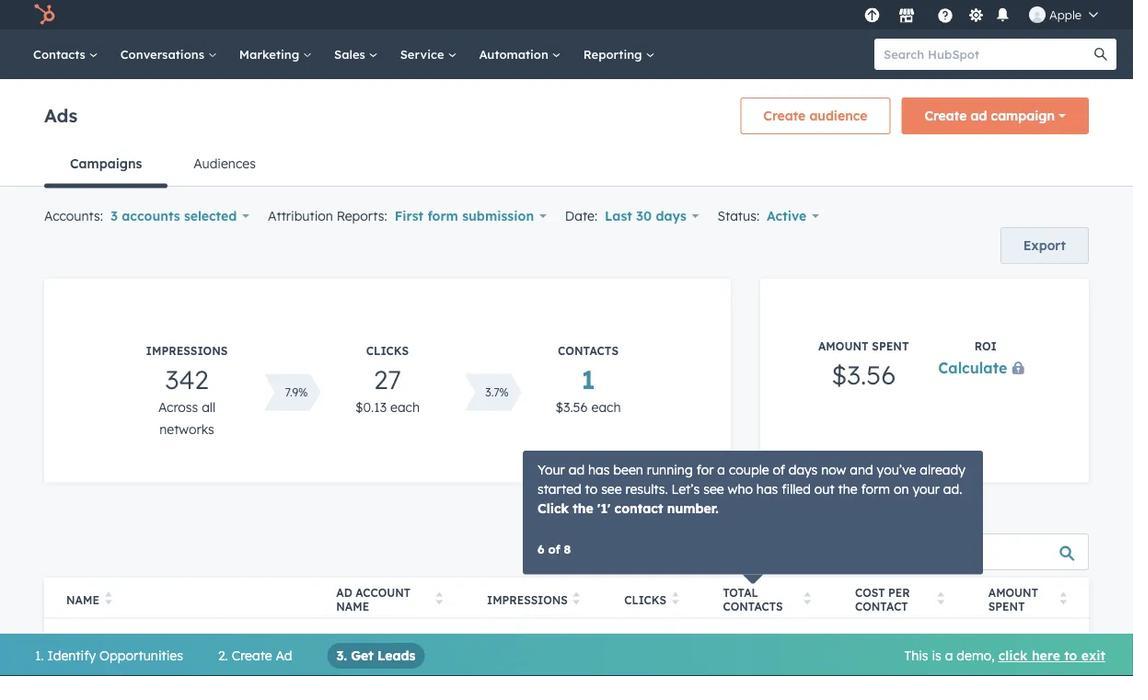 Task type: describe. For each thing, give the bounding box(es) containing it.
navigation containing campaigns
[[44, 142, 1089, 188]]

ice cream u.s. ad account
[[336, 650, 427, 677]]

hubspot image
[[33, 4, 55, 26]]

upgrade link
[[861, 5, 884, 24]]

a inside your ad has been running for a couple of days now and you've already started to see results. let's see who has filled out the form on your ad. click the '1' contact number.
[[717, 462, 725, 478]]

filled
[[782, 481, 811, 497]]

Search search field
[[767, 534, 1089, 571]]

your
[[913, 481, 940, 497]]

now
[[821, 462, 846, 478]]

3.7%
[[485, 386, 509, 400]]

started
[[538, 481, 582, 497]]

2. create ad
[[218, 648, 292, 664]]

27 inside clicks 27 $0.13 each
[[374, 363, 401, 395]]

lead
[[140, 650, 172, 666]]

date:
[[565, 208, 598, 224]]

3 accounts selected button
[[103, 203, 257, 229]]

is
[[932, 648, 942, 664]]

spent
[[989, 600, 1025, 614]]

apple lee image
[[1029, 6, 1046, 23]]

ads banner
[[44, 92, 1089, 142]]

your ad has been running for a couple of days now and you've already started to see results. let's see who has filled out the form on your ad. click the '1' contact number.
[[538, 462, 966, 516]]

create audience button
[[741, 98, 891, 134]]

click
[[538, 500, 569, 516]]

marketplaces image
[[899, 8, 915, 25]]

reports:
[[337, 208, 387, 224]]

identify
[[47, 648, 96, 664]]

calculate button
[[938, 359, 1033, 381]]

impressions for impressions 342 across all networks
[[146, 344, 228, 358]]

create ad campaign
[[925, 108, 1055, 124]]

'1'
[[598, 500, 611, 516]]

opportunities
[[100, 648, 183, 664]]

last 30 days button
[[598, 203, 707, 229]]

ad.
[[944, 481, 962, 497]]

cost per contact button
[[833, 578, 966, 619]]

apple menu
[[859, 0, 1111, 29]]

ad inside ad account name
[[336, 586, 352, 600]]

Search HubSpot search field
[[875, 39, 1100, 70]]

for
[[697, 462, 714, 478]]

cream for offer
[[128, 634, 171, 650]]

service
[[400, 46, 448, 62]]

1 horizontal spatial 27
[[624, 658, 638, 675]]

3. get leads button
[[336, 644, 416, 669]]

0 horizontal spatial the
[[573, 500, 594, 516]]

last 30 days
[[605, 208, 687, 224]]

press to sort. element for total contacts
[[804, 592, 811, 608]]

6
[[538, 542, 545, 557]]

1 horizontal spatial has
[[757, 481, 778, 497]]

1. identify opportunities button
[[35, 644, 183, 669]]

marketing
[[239, 46, 303, 62]]

audiences button
[[168, 142, 282, 186]]

contacts inside total contacts button
[[723, 600, 783, 614]]

your
[[538, 462, 565, 478]]

name inside ad account name
[[336, 600, 369, 614]]

demo,
[[957, 648, 995, 664]]

form inside first form submission popup button
[[428, 208, 458, 224]]

1 vertical spatial 1 button
[[723, 658, 730, 675]]

create audience
[[764, 108, 868, 124]]

notifications image
[[995, 8, 1011, 24]]

service link
[[389, 29, 468, 79]]

selected
[[184, 208, 237, 224]]

who
[[728, 481, 753, 497]]

1 see from the left
[[601, 481, 622, 497]]

first form submission
[[395, 208, 534, 224]]

name button
[[44, 578, 222, 619]]

marketing link
[[228, 29, 323, 79]]

been
[[613, 462, 643, 478]]

ice for ice cream offer lead gen ad
[[103, 634, 124, 650]]

sales link
[[323, 29, 389, 79]]

$0.13
[[355, 400, 387, 416]]

days inside popup button
[[656, 208, 687, 224]]

3.
[[336, 648, 347, 664]]

ad inside 'ice cream offer lead gen ad'
[[133, 666, 150, 677]]

ad for campaign
[[971, 108, 987, 124]]

apple button
[[1018, 0, 1109, 29]]

conversations
[[120, 46, 208, 62]]

audiences
[[194, 156, 256, 172]]

total contacts
[[723, 586, 783, 614]]

to inside your ad has been running for a couple of days now and you've already started to see results. let's see who has filled out the form on your ad. click the '1' contact number.
[[585, 481, 598, 497]]

2 see from the left
[[704, 481, 724, 497]]

ads
[[44, 104, 78, 127]]

clicks button
[[602, 578, 701, 619]]

0 vertical spatial 1 button
[[581, 363, 595, 395]]

active button
[[760, 203, 827, 229]]

1.
[[35, 648, 44, 664]]

account inside ice cream u.s. ad account
[[356, 666, 406, 677]]

ad for has
[[569, 462, 585, 478]]

6 of 8
[[538, 542, 571, 557]]

form inside your ad has been running for a couple of days now and you've already started to see results. let's see who has filled out the form on your ad. click the '1' contact number.
[[861, 481, 890, 497]]

1 vertical spatial 342
[[487, 658, 509, 675]]

ad account name button
[[314, 578, 465, 619]]

per
[[889, 586, 910, 600]]

total contacts button
[[701, 578, 833, 619]]

amount spent
[[989, 586, 1038, 614]]

each for 1
[[592, 400, 621, 416]]

here
[[1032, 648, 1060, 664]]

notifications button
[[992, 5, 1015, 24]]

upgrade image
[[864, 8, 881, 24]]

help button
[[930, 5, 961, 25]]

exit
[[1082, 648, 1106, 664]]

1 inside contacts 1 $3.56 each
[[581, 363, 595, 395]]

2. create ad button
[[218, 644, 292, 669]]

offer
[[103, 650, 137, 666]]



Task type: locate. For each thing, give the bounding box(es) containing it.
ad
[[971, 108, 987, 124], [569, 462, 585, 478]]

impressions up across
[[146, 344, 228, 358]]

navigation
[[44, 142, 1089, 188]]

automation link
[[468, 29, 572, 79]]

each inside contacts 1 $3.56 each
[[592, 400, 621, 416]]

0 vertical spatial days
[[656, 208, 687, 224]]

1 horizontal spatial ice
[[336, 650, 356, 666]]

submission
[[462, 208, 534, 224]]

0 horizontal spatial has
[[588, 462, 610, 478]]

0 vertical spatial has
[[588, 462, 610, 478]]

$3.56 inside amount spent $3.56
[[831, 359, 896, 391]]

name
[[66, 593, 99, 607], [336, 600, 369, 614]]

press to sort. element right total contacts
[[804, 592, 811, 608]]

days up filled
[[789, 462, 818, 478]]

press to sort. image inside cost per contact button
[[937, 592, 944, 605]]

create inside create audience 'button'
[[764, 108, 806, 124]]

1 horizontal spatial 1
[[723, 658, 730, 675]]

impressions 342 across all networks
[[146, 344, 228, 438]]

1 button
[[581, 363, 595, 395], [723, 658, 730, 675]]

audience
[[810, 108, 868, 124]]

press to sort. image
[[436, 592, 443, 605], [573, 592, 580, 605], [1060, 592, 1067, 605]]

search image
[[1095, 48, 1108, 61]]

networks
[[159, 422, 214, 438]]

out
[[815, 481, 835, 497]]

days right 30
[[656, 208, 687, 224]]

press to sort. image for total contacts
[[804, 592, 811, 605]]

ice inside 'ice cream offer lead gen ad'
[[103, 634, 124, 650]]

1 vertical spatial 27
[[624, 658, 638, 675]]

4 press to sort. image from the left
[[937, 592, 944, 605]]

2 horizontal spatial press to sort. image
[[1060, 592, 1067, 605]]

leads
[[377, 648, 416, 664]]

1 horizontal spatial form
[[861, 481, 890, 497]]

let's
[[672, 481, 700, 497]]

clicks inside clicks 27 $0.13 each
[[366, 344, 409, 358]]

2 press to sort. image from the left
[[573, 592, 580, 605]]

press to sort. image right total contacts
[[804, 592, 811, 605]]

ice for ice cream u.s. ad account
[[336, 650, 356, 666]]

press to sort. image left "total"
[[672, 592, 679, 605]]

27 up $0.13 at the left of the page
[[374, 363, 401, 395]]

clicks
[[366, 344, 409, 358], [624, 593, 667, 607]]

each right $0.13 at the left of the page
[[390, 400, 420, 416]]

press to sort. element right ad account name
[[436, 592, 443, 608]]

ad up 3.
[[336, 586, 352, 600]]

impressions button
[[465, 578, 602, 619]]

reporting link
[[572, 29, 666, 79]]

press to sort. element left "total"
[[672, 592, 679, 608]]

impressions down 6 on the left bottom
[[487, 593, 568, 607]]

0 horizontal spatial of
[[548, 542, 560, 557]]

2 press to sort. element from the left
[[436, 592, 443, 608]]

press to sort. element inside impressions button
[[573, 592, 580, 608]]

$3.56 left here
[[989, 658, 1021, 675]]

form down 'and'
[[861, 481, 890, 497]]

you've
[[877, 462, 916, 478]]

1 horizontal spatial 1 button
[[723, 658, 730, 675]]

1 press to sort. image from the left
[[436, 592, 443, 605]]

settings image
[[968, 8, 985, 24]]

1 vertical spatial contacts
[[558, 344, 619, 358]]

clicks inside button
[[624, 593, 667, 607]]

see down for
[[704, 481, 724, 497]]

1 horizontal spatial each
[[592, 400, 621, 416]]

account
[[356, 586, 411, 600], [356, 666, 406, 677]]

create ad campaign button
[[902, 98, 1089, 134]]

1 horizontal spatial 342
[[487, 658, 509, 675]]

click
[[999, 648, 1028, 664]]

1 horizontal spatial create
[[764, 108, 806, 124]]

spent
[[872, 340, 909, 354]]

press to sort. element inside name button
[[105, 592, 112, 608]]

1 vertical spatial has
[[757, 481, 778, 497]]

press to sort. element for clicks
[[672, 592, 679, 608]]

0 vertical spatial account
[[356, 586, 411, 600]]

1 vertical spatial impressions
[[487, 593, 568, 607]]

0 horizontal spatial a
[[717, 462, 725, 478]]

342 inside the impressions 342 across all networks
[[165, 363, 209, 395]]

ice inside ice cream u.s. ad account
[[336, 650, 356, 666]]

5 press to sort. element from the left
[[804, 592, 811, 608]]

27 down clicks button
[[624, 658, 638, 675]]

each up "been"
[[592, 400, 621, 416]]

0 vertical spatial ad
[[971, 108, 987, 124]]

reporting
[[583, 46, 646, 62]]

1 horizontal spatial press to sort. image
[[573, 592, 580, 605]]

u.s.
[[403, 650, 427, 666]]

1 vertical spatial form
[[861, 481, 890, 497]]

3 accounts selected
[[110, 208, 237, 224]]

accounts:
[[44, 208, 103, 224]]

0 horizontal spatial 27
[[374, 363, 401, 395]]

0 vertical spatial 1
[[581, 363, 595, 395]]

amount spent button
[[966, 578, 1089, 619]]

a
[[717, 462, 725, 478], [945, 648, 953, 664]]

1 press to sort. element from the left
[[105, 592, 112, 608]]

impressions inside impressions button
[[487, 593, 568, 607]]

marketplaces button
[[887, 0, 926, 29]]

press to sort. element inside total contacts button
[[804, 592, 811, 608]]

1 vertical spatial ad
[[569, 462, 585, 478]]

create for create audience
[[764, 108, 806, 124]]

cream inside 'ice cream offer lead gen ad'
[[128, 634, 171, 650]]

contacts inside contacts 1 $3.56 each
[[558, 344, 619, 358]]

0 horizontal spatial 342
[[165, 363, 209, 395]]

2 press to sort. image from the left
[[672, 592, 679, 605]]

1 horizontal spatial see
[[704, 481, 724, 497]]

0 vertical spatial 27
[[374, 363, 401, 395]]

press to sort. image inside total contacts button
[[804, 592, 811, 605]]

ad inside 'popup button'
[[971, 108, 987, 124]]

impressions for impressions
[[487, 593, 568, 607]]

1 horizontal spatial clicks
[[624, 593, 667, 607]]

export
[[1024, 238, 1066, 254]]

ad left 3.
[[276, 648, 292, 664]]

ad
[[336, 586, 352, 600], [276, 648, 292, 664], [133, 666, 150, 677], [336, 666, 353, 677]]

0 horizontal spatial clicks
[[366, 344, 409, 358]]

settings link
[[965, 5, 988, 24]]

the right out
[[838, 481, 858, 497]]

7.9%
[[285, 386, 308, 400]]

form
[[428, 208, 458, 224], [861, 481, 890, 497]]

press to sort. element inside cost per contact button
[[937, 592, 944, 608]]

active
[[767, 208, 807, 224]]

contacts inside contacts link
[[33, 46, 89, 62]]

press to sort. element inside amount spent button
[[1060, 592, 1067, 608]]

ad account name
[[336, 586, 411, 614]]

ad down 3.
[[336, 666, 353, 677]]

342 down impressions button
[[487, 658, 509, 675]]

press to sort. image inside impressions button
[[573, 592, 580, 605]]

0 vertical spatial form
[[428, 208, 458, 224]]

has left "been"
[[588, 462, 610, 478]]

1. identify opportunities
[[35, 648, 183, 664]]

0 horizontal spatial 1 button
[[581, 363, 595, 395]]

number.
[[667, 500, 719, 516]]

clicks for clicks 27 $0.13 each
[[366, 344, 409, 358]]

amount
[[818, 340, 869, 354]]

0 horizontal spatial see
[[601, 481, 622, 497]]

30
[[636, 208, 652, 224]]

search button
[[1085, 39, 1117, 70]]

campaigns
[[70, 156, 142, 172]]

press to sort. element inside ad account name button
[[436, 592, 443, 608]]

press to sort. element for impressions
[[573, 592, 580, 608]]

to left exit
[[1064, 648, 1078, 664]]

cream for u.s.
[[360, 650, 400, 666]]

0 horizontal spatial name
[[66, 593, 99, 607]]

press to sort. element left clicks button
[[573, 592, 580, 608]]

0 vertical spatial clicks
[[366, 344, 409, 358]]

form right 'first'
[[428, 208, 458, 224]]

press to sort. image for clicks
[[672, 592, 679, 605]]

a right is
[[945, 648, 953, 664]]

2 vertical spatial contacts
[[723, 600, 783, 614]]

attribution reports:
[[268, 208, 387, 224]]

press to sort. image left clicks button
[[573, 592, 580, 605]]

1 horizontal spatial to
[[1064, 648, 1078, 664]]

342 up across
[[165, 363, 209, 395]]

0 vertical spatial impressions
[[146, 344, 228, 358]]

of right 6 on the left bottom
[[548, 542, 560, 557]]

0 horizontal spatial contacts
[[33, 46, 89, 62]]

automation
[[479, 46, 552, 62]]

clicks up $0.13 at the left of the page
[[366, 344, 409, 358]]

1 each from the left
[[390, 400, 420, 416]]

press to sort. element right amount spent
[[1060, 592, 1067, 608]]

name up identify
[[66, 593, 99, 607]]

ad inside ice cream u.s. ad account
[[336, 666, 353, 677]]

ice cream offer lead gen ad
[[103, 634, 172, 677]]

1 horizontal spatial of
[[773, 462, 785, 478]]

account up 3. get leads
[[356, 586, 411, 600]]

each inside clicks 27 $0.13 each
[[390, 400, 420, 416]]

cost per contact
[[855, 586, 910, 614]]

1 horizontal spatial cream
[[360, 650, 400, 666]]

press to sort. image right per on the bottom of page
[[937, 592, 944, 605]]

1 press to sort. image from the left
[[105, 592, 112, 605]]

1 horizontal spatial days
[[789, 462, 818, 478]]

contacts for contacts 1 $3.56 each
[[558, 344, 619, 358]]

press to sort. element right per on the bottom of page
[[937, 592, 944, 608]]

press to sort. image for amount spent
[[1060, 592, 1067, 605]]

this is a demo, click here to exit
[[905, 648, 1106, 664]]

account inside ad account name
[[356, 586, 411, 600]]

$3.56 inside contacts 1 $3.56 each
[[556, 400, 588, 416]]

0 vertical spatial of
[[773, 462, 785, 478]]

create down search hubspot search field
[[925, 108, 967, 124]]

0 vertical spatial a
[[717, 462, 725, 478]]

press to sort. element for cost per contact
[[937, 592, 944, 608]]

ad inside your ad has been running for a couple of days now and you've already started to see results. let's see who has filled out the form on your ad. click the '1' contact number.
[[569, 462, 585, 478]]

ad left campaign
[[971, 108, 987, 124]]

0 vertical spatial contacts
[[33, 46, 89, 62]]

0 horizontal spatial cream
[[128, 634, 171, 650]]

contacts 1 $3.56 each
[[556, 344, 621, 416]]

couple
[[729, 462, 769, 478]]

press to sort. image up 1. identify opportunities
[[105, 592, 112, 605]]

ad down opportunities
[[133, 666, 150, 677]]

press to sort. image
[[105, 592, 112, 605], [672, 592, 679, 605], [804, 592, 811, 605], [937, 592, 944, 605]]

1 vertical spatial clicks
[[624, 593, 667, 607]]

$3.56 up 'your'
[[556, 400, 588, 416]]

campaign
[[991, 108, 1055, 124]]

1 vertical spatial a
[[945, 648, 953, 664]]

1 horizontal spatial the
[[838, 481, 858, 497]]

all
[[202, 400, 216, 416]]

0 vertical spatial to
[[585, 481, 598, 497]]

name up get
[[336, 600, 369, 614]]

0 horizontal spatial 1
[[581, 363, 595, 395]]

press to sort. image inside ad account name button
[[436, 592, 443, 605]]

accounts
[[122, 208, 180, 224]]

running
[[647, 462, 693, 478]]

press to sort. element for ad account name
[[436, 592, 443, 608]]

1
[[581, 363, 595, 395], [723, 658, 730, 675]]

each for 27
[[390, 400, 420, 416]]

press to sort. element
[[105, 592, 112, 608], [436, 592, 443, 608], [573, 592, 580, 608], [672, 592, 679, 608], [804, 592, 811, 608], [937, 592, 944, 608], [1060, 592, 1067, 608]]

0 vertical spatial 342
[[165, 363, 209, 395]]

1 horizontal spatial a
[[945, 648, 953, 664]]

of up filled
[[773, 462, 785, 478]]

days inside your ad has been running for a couple of days now and you've already started to see results. let's see who has filled out the form on your ad. click the '1' contact number.
[[789, 462, 818, 478]]

$3.56 left "this"
[[855, 658, 888, 675]]

1 vertical spatial days
[[789, 462, 818, 478]]

3 press to sort. element from the left
[[573, 592, 580, 608]]

press to sort. image right ad account name
[[436, 592, 443, 605]]

2 horizontal spatial create
[[925, 108, 967, 124]]

1 vertical spatial the
[[573, 500, 594, 516]]

2 horizontal spatial contacts
[[723, 600, 783, 614]]

already
[[920, 462, 966, 478]]

conversations link
[[109, 29, 228, 79]]

3. get leads
[[336, 648, 416, 664]]

$3.56
[[831, 359, 896, 391], [556, 400, 588, 416], [855, 658, 888, 675], [989, 658, 1021, 675]]

create right 2.
[[232, 648, 272, 664]]

0 horizontal spatial days
[[656, 208, 687, 224]]

apple
[[1050, 7, 1082, 22]]

get
[[351, 648, 374, 664]]

press to sort. image for impressions
[[573, 592, 580, 605]]

campaigns button
[[44, 142, 168, 188]]

$3.56 down amount
[[831, 359, 896, 391]]

this
[[905, 648, 929, 664]]

press to sort. image right amount spent
[[1060, 592, 1067, 605]]

create inside 2. create ad button
[[232, 648, 272, 664]]

has down couple
[[757, 481, 778, 497]]

the
[[838, 481, 858, 497], [573, 500, 594, 516]]

press to sort. element for name
[[105, 592, 112, 608]]

hubspot link
[[22, 4, 69, 26]]

1 horizontal spatial name
[[336, 600, 369, 614]]

27
[[374, 363, 401, 395], [624, 658, 638, 675]]

cream inside ice cream u.s. ad account
[[360, 650, 400, 666]]

create left audience
[[764, 108, 806, 124]]

1 vertical spatial 1
[[723, 658, 730, 675]]

1 vertical spatial account
[[356, 666, 406, 677]]

ice cream offer lead gen ad button
[[103, 634, 172, 677]]

4 press to sort. element from the left
[[672, 592, 679, 608]]

press to sort. image for ad account name
[[436, 592, 443, 605]]

ad right 'your'
[[569, 462, 585, 478]]

see up '1' in the bottom of the page
[[601, 481, 622, 497]]

0 horizontal spatial ad
[[569, 462, 585, 478]]

1 vertical spatial to
[[1064, 648, 1078, 664]]

contacts link
[[22, 29, 109, 79]]

press to sort. image for cost per contact
[[937, 592, 944, 605]]

account down 3. get leads
[[356, 666, 406, 677]]

press to sort. element up 1. identify opportunities
[[105, 592, 112, 608]]

0 vertical spatial the
[[838, 481, 858, 497]]

press to sort. image inside name button
[[105, 592, 112, 605]]

3 press to sort. image from the left
[[1060, 592, 1067, 605]]

1 horizontal spatial contacts
[[558, 344, 619, 358]]

0 horizontal spatial to
[[585, 481, 598, 497]]

a right for
[[717, 462, 725, 478]]

7 press to sort. element from the left
[[1060, 592, 1067, 608]]

0 horizontal spatial form
[[428, 208, 458, 224]]

3
[[110, 208, 118, 224]]

1 vertical spatial of
[[548, 542, 560, 557]]

1 horizontal spatial ad
[[971, 108, 987, 124]]

press to sort. image inside amount spent button
[[1060, 592, 1067, 605]]

the left '1' in the bottom of the page
[[573, 500, 594, 516]]

press to sort. image inside clicks button
[[672, 592, 679, 605]]

create for create ad campaign
[[925, 108, 967, 124]]

contacts for contacts
[[33, 46, 89, 62]]

help image
[[937, 8, 954, 25]]

contacts
[[33, 46, 89, 62], [558, 344, 619, 358], [723, 600, 783, 614]]

3 press to sort. image from the left
[[804, 592, 811, 605]]

press to sort. element for amount spent
[[1060, 592, 1067, 608]]

to up '1' in the bottom of the page
[[585, 481, 598, 497]]

gen
[[103, 666, 129, 677]]

clicks for clicks
[[624, 593, 667, 607]]

0 horizontal spatial each
[[390, 400, 420, 416]]

2 each from the left
[[592, 400, 621, 416]]

1 horizontal spatial impressions
[[487, 593, 568, 607]]

of inside your ad has been running for a couple of days now and you've already started to see results. let's see who has filled out the form on your ad. click the '1' contact number.
[[773, 462, 785, 478]]

clicks 27 $0.13 each
[[355, 344, 420, 416]]

press to sort. element inside clicks button
[[672, 592, 679, 608]]

0 horizontal spatial impressions
[[146, 344, 228, 358]]

roi
[[975, 340, 997, 354]]

click here to exit link
[[999, 644, 1106, 669]]

0 horizontal spatial create
[[232, 648, 272, 664]]

sales
[[334, 46, 369, 62]]

clicks down the contact
[[624, 593, 667, 607]]

0 horizontal spatial press to sort. image
[[436, 592, 443, 605]]

calculate
[[938, 359, 1007, 377]]

amount spent $3.56
[[818, 340, 909, 391]]

press to sort. image for name
[[105, 592, 112, 605]]

create inside create ad campaign 'popup button'
[[925, 108, 967, 124]]

6 press to sort. element from the left
[[937, 592, 944, 608]]

0 horizontal spatial ice
[[103, 634, 124, 650]]

cream
[[128, 634, 171, 650], [360, 650, 400, 666]]

attribution
[[268, 208, 333, 224]]



Task type: vqa. For each thing, say whether or not it's contained in the screenshot.
"PRESS TO SORT." element
yes



